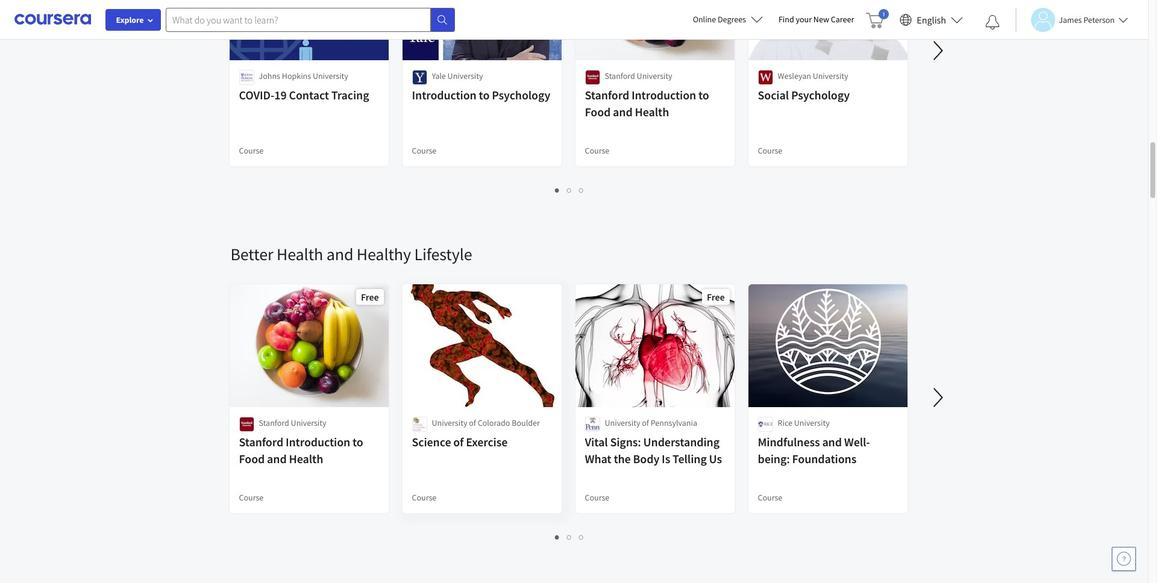 Task type: describe. For each thing, give the bounding box(es) containing it.
hopkins
[[282, 71, 311, 81]]

university of colorado boulder image
[[412, 417, 427, 432]]

and inside mindfulness and well- being: foundations
[[822, 434, 842, 450]]

career
[[831, 14, 854, 25]]

food inside better health and healthy lifestyle carousel element
[[239, 451, 265, 466]]

3 for psychology
[[579, 184, 584, 196]]

1 horizontal spatial stanford university image
[[585, 70, 600, 85]]

health for stanford university "image" inside better health and healthy lifestyle carousel element
[[289, 451, 323, 466]]

johns hopkins university
[[259, 71, 348, 81]]

vital
[[585, 434, 608, 450]]

of for exercise
[[453, 434, 464, 450]]

being:
[[758, 451, 790, 466]]

course for rice university image
[[758, 492, 782, 503]]

well-
[[844, 434, 870, 450]]

better
[[230, 243, 273, 265]]

healthy
[[357, 243, 411, 265]]

rice
[[778, 418, 792, 428]]

find
[[779, 14, 794, 25]]

what
[[585, 451, 611, 466]]

english button
[[895, 0, 968, 39]]

better health and healthy lifestyle
[[230, 243, 472, 265]]

of for pennsylvania
[[642, 418, 649, 428]]

is
[[662, 451, 670, 466]]

introduction for rightmost stanford university "image"
[[632, 87, 696, 102]]

better health and healthy lifestyle carousel element
[[224, 207, 1157, 554]]

course for university of colorado boulder image
[[412, 492, 436, 503]]

3 button for exercise
[[575, 530, 588, 544]]

course for wesleyan university image
[[758, 145, 782, 156]]

telling
[[673, 451, 707, 466]]

boulder
[[512, 418, 540, 428]]

stanford introduction to food and health for stanford university "image" inside better health and healthy lifestyle carousel element
[[239, 434, 363, 466]]

explore
[[116, 14, 144, 25]]

find your new career link
[[773, 12, 860, 27]]

university of colorado boulder
[[432, 418, 540, 428]]

1 vertical spatial health
[[277, 243, 323, 265]]

19
[[274, 87, 287, 102]]

johns
[[259, 71, 280, 81]]

vital signs: understanding what the body is telling us
[[585, 434, 722, 466]]

peterson
[[1083, 14, 1115, 25]]

university of pennsylvania
[[605, 418, 697, 428]]

to for stanford university "image" inside better health and healthy lifestyle carousel element
[[353, 434, 363, 450]]

rice university
[[778, 418, 830, 428]]

1 horizontal spatial food
[[585, 104, 611, 119]]

university of pennsylvania image
[[585, 417, 600, 432]]

2 for introduction to psychology
[[567, 184, 572, 196]]

johns hopkins university image
[[239, 70, 254, 85]]

next slide image for social psychology
[[923, 36, 952, 65]]

yale university image
[[412, 70, 427, 85]]

help center image
[[1117, 552, 1131, 566]]

3 for exercise
[[579, 531, 584, 543]]

What do you want to learn? text field
[[166, 8, 431, 32]]

online degrees
[[693, 14, 746, 25]]

james peterson
[[1059, 14, 1115, 25]]

social psychology
[[758, 87, 850, 102]]

course for yale university image
[[412, 145, 436, 156]]

english
[[917, 14, 946, 26]]

1 button for exercise
[[551, 530, 563, 544]]

wesleyan
[[778, 71, 811, 81]]

stanford introduction to food and health for rightmost stanford university "image"
[[585, 87, 709, 119]]

degrees
[[718, 14, 746, 25]]

1 for introduction to psychology
[[555, 184, 560, 196]]

of for colorado
[[469, 418, 476, 428]]



Task type: locate. For each thing, give the bounding box(es) containing it.
stanford introduction to food and health inside better health and healthy lifestyle carousel element
[[239, 434, 363, 466]]

0 vertical spatial 1
[[555, 184, 560, 196]]

stanford
[[605, 71, 635, 81], [585, 87, 629, 102], [259, 418, 289, 428], [239, 434, 283, 450]]

2 2 from the top
[[567, 531, 572, 543]]

introduction to psychology
[[412, 87, 550, 102]]

yale university
[[432, 71, 483, 81]]

1 vertical spatial 3
[[579, 531, 584, 543]]

1 vertical spatial stanford university
[[259, 418, 326, 428]]

0 horizontal spatial psychology
[[492, 87, 550, 102]]

2 2 button from the top
[[563, 530, 575, 544]]

food
[[585, 104, 611, 119], [239, 451, 265, 466]]

2 horizontal spatial to
[[698, 87, 709, 102]]

0 vertical spatial stanford university image
[[585, 70, 600, 85]]

find your new career
[[779, 14, 854, 25]]

wesleyan university
[[778, 71, 848, 81]]

0 vertical spatial 3 button
[[575, 183, 588, 197]]

of left pennsylvania
[[642, 418, 649, 428]]

stanford university image
[[585, 70, 600, 85], [239, 417, 254, 432]]

of right "science"
[[453, 434, 464, 450]]

0 vertical spatial stanford university
[[605, 71, 672, 81]]

free for understanding
[[707, 291, 725, 303]]

list for introduction to psychology
[[230, 183, 908, 197]]

health for rightmost stanford university "image"
[[635, 104, 669, 119]]

foundations
[[792, 451, 856, 466]]

0 horizontal spatial free
[[361, 291, 379, 303]]

0 vertical spatial 2
[[567, 184, 572, 196]]

0 vertical spatial 1 button
[[551, 183, 563, 197]]

1 horizontal spatial of
[[469, 418, 476, 428]]

1 psychology from the left
[[492, 87, 550, 102]]

mindfulness and well- being: foundations
[[758, 434, 870, 466]]

2 free from the left
[[707, 291, 725, 303]]

your
[[796, 14, 812, 25]]

0 vertical spatial food
[[585, 104, 611, 119]]

1 vertical spatial list
[[230, 530, 908, 544]]

3
[[579, 184, 584, 196], [579, 531, 584, 543]]

0 vertical spatial health
[[635, 104, 669, 119]]

1 vertical spatial 2
[[567, 531, 572, 543]]

list for science of exercise
[[230, 530, 908, 544]]

body
[[633, 451, 659, 466]]

free
[[361, 291, 379, 303], [707, 291, 725, 303]]

1 1 from the top
[[555, 184, 560, 196]]

shopping cart: 1 item image
[[866, 9, 889, 28]]

tracing
[[331, 87, 369, 102]]

and
[[613, 104, 633, 119], [326, 243, 353, 265], [822, 434, 842, 450], [267, 451, 287, 466]]

1 horizontal spatial free
[[707, 291, 725, 303]]

3 button
[[575, 183, 588, 197], [575, 530, 588, 544]]

1 3 button from the top
[[575, 183, 588, 197]]

contact
[[289, 87, 329, 102]]

online
[[693, 14, 716, 25]]

mindfulness
[[758, 434, 820, 450]]

1 vertical spatial 2 button
[[563, 530, 575, 544]]

1 horizontal spatial stanford introduction to food and health
[[585, 87, 709, 119]]

2 3 from the top
[[579, 531, 584, 543]]

1 horizontal spatial introduction
[[412, 87, 476, 102]]

health
[[635, 104, 669, 119], [277, 243, 323, 265], [289, 451, 323, 466]]

stanford university
[[605, 71, 672, 81], [259, 418, 326, 428]]

3 button inside better health and healthy lifestyle carousel element
[[575, 530, 588, 544]]

1 list from the top
[[230, 183, 908, 197]]

new
[[813, 14, 829, 25]]

to for rightmost stanford university "image"
[[698, 87, 709, 102]]

0 horizontal spatial food
[[239, 451, 265, 466]]

next slide image
[[923, 36, 952, 65], [923, 383, 952, 412]]

1 2 button from the top
[[563, 183, 575, 197]]

2 next slide image from the top
[[923, 383, 952, 412]]

the
[[614, 451, 631, 466]]

course
[[239, 145, 264, 156], [412, 145, 436, 156], [585, 145, 609, 156], [758, 145, 782, 156], [239, 492, 264, 503], [412, 492, 436, 503], [585, 492, 609, 503], [758, 492, 782, 503]]

1 for science of exercise
[[555, 531, 560, 543]]

1 2 from the top
[[567, 184, 572, 196]]

rice university image
[[758, 417, 773, 432]]

0 vertical spatial 2 button
[[563, 183, 575, 197]]

1 3 from the top
[[579, 184, 584, 196]]

introduction
[[412, 87, 476, 102], [632, 87, 696, 102], [286, 434, 350, 450]]

1 horizontal spatial stanford university
[[605, 71, 672, 81]]

of left colorado in the left bottom of the page
[[469, 418, 476, 428]]

stanford university inside better health and healthy lifestyle carousel element
[[259, 418, 326, 428]]

2 vertical spatial health
[[289, 451, 323, 466]]

stanford university for rightmost stanford university "image"
[[605, 71, 672, 81]]

1 vertical spatial next slide image
[[923, 383, 952, 412]]

2 inside better health and healthy lifestyle carousel element
[[567, 531, 572, 543]]

1 vertical spatial stanford university image
[[239, 417, 254, 432]]

1 button for psychology
[[551, 183, 563, 197]]

psychology
[[492, 87, 550, 102], [791, 87, 850, 102]]

1 horizontal spatial to
[[479, 87, 489, 102]]

colorado
[[478, 418, 510, 428]]

1
[[555, 184, 560, 196], [555, 531, 560, 543]]

free for to
[[361, 291, 379, 303]]

3 inside better health and healthy lifestyle carousel element
[[579, 531, 584, 543]]

2 horizontal spatial introduction
[[632, 87, 696, 102]]

course for johns hopkins university icon
[[239, 145, 264, 156]]

to inside better health and healthy lifestyle carousel element
[[353, 434, 363, 450]]

introduction inside better health and healthy lifestyle carousel element
[[286, 434, 350, 450]]

1 free from the left
[[361, 291, 379, 303]]

1 1 button from the top
[[551, 183, 563, 197]]

stanford university image inside better health and healthy lifestyle carousel element
[[239, 417, 254, 432]]

introduction for stanford university "image" inside better health and healthy lifestyle carousel element
[[286, 434, 350, 450]]

list inside better health and healthy lifestyle carousel element
[[230, 530, 908, 544]]

science
[[412, 434, 451, 450]]

next slide image for mindfulness and well- being: foundations
[[923, 383, 952, 412]]

1 vertical spatial stanford introduction to food and health
[[239, 434, 363, 466]]

2 1 button from the top
[[551, 530, 563, 544]]

0 horizontal spatial to
[[353, 434, 363, 450]]

signs:
[[610, 434, 641, 450]]

2 button for science of exercise
[[563, 530, 575, 544]]

1 vertical spatial 1
[[555, 531, 560, 543]]

coursera image
[[14, 10, 91, 29]]

1 button
[[551, 183, 563, 197], [551, 530, 563, 544]]

stanford university for stanford university "image" inside better health and healthy lifestyle carousel element
[[259, 418, 326, 428]]

list
[[230, 183, 908, 197], [230, 530, 908, 544]]

2 horizontal spatial of
[[642, 418, 649, 428]]

None search field
[[166, 8, 455, 32]]

2
[[567, 184, 572, 196], [567, 531, 572, 543]]

understanding
[[643, 434, 720, 450]]

science of exercise
[[412, 434, 508, 450]]

social
[[758, 87, 789, 102]]

show notifications image
[[985, 15, 1000, 30]]

to
[[479, 87, 489, 102], [698, 87, 709, 102], [353, 434, 363, 450]]

wesleyan university image
[[758, 70, 773, 85]]

us
[[709, 451, 722, 466]]

pennsylvania
[[651, 418, 697, 428]]

online degrees button
[[683, 6, 773, 33]]

2 button for introduction to psychology
[[563, 183, 575, 197]]

2 button
[[563, 183, 575, 197], [563, 530, 575, 544]]

0 horizontal spatial introduction
[[286, 434, 350, 450]]

james
[[1059, 14, 1082, 25]]

1 horizontal spatial psychology
[[791, 87, 850, 102]]

exercise
[[466, 434, 508, 450]]

covid-
[[239, 87, 274, 102]]

1 vertical spatial food
[[239, 451, 265, 466]]

0 horizontal spatial stanford university
[[259, 418, 326, 428]]

2 list from the top
[[230, 530, 908, 544]]

0 vertical spatial 3
[[579, 184, 584, 196]]

0 vertical spatial next slide image
[[923, 36, 952, 65]]

1 vertical spatial 3 button
[[575, 530, 588, 544]]

0 vertical spatial list
[[230, 183, 908, 197]]

james peterson button
[[1015, 8, 1128, 32]]

2 1 from the top
[[555, 531, 560, 543]]

1 vertical spatial 1 button
[[551, 530, 563, 544]]

2 for science of exercise
[[567, 531, 572, 543]]

lifestyle
[[414, 243, 472, 265]]

0 horizontal spatial stanford introduction to food and health
[[239, 434, 363, 466]]

1 inside better health and healthy lifestyle carousel element
[[555, 531, 560, 543]]

2 psychology from the left
[[791, 87, 850, 102]]

course for university of pennsylvania image
[[585, 492, 609, 503]]

0 horizontal spatial stanford university image
[[239, 417, 254, 432]]

explore button
[[105, 9, 161, 31]]

1 button inside better health and healthy lifestyle carousel element
[[551, 530, 563, 544]]

next slide image inside better health and healthy lifestyle carousel element
[[923, 383, 952, 412]]

2 3 button from the top
[[575, 530, 588, 544]]

university
[[313, 71, 348, 81], [447, 71, 483, 81], [637, 71, 672, 81], [813, 71, 848, 81], [291, 418, 326, 428], [432, 418, 467, 428], [605, 418, 640, 428], [794, 418, 830, 428]]

of
[[469, 418, 476, 428], [642, 418, 649, 428], [453, 434, 464, 450]]

0 vertical spatial stanford introduction to food and health
[[585, 87, 709, 119]]

covid-19 contact tracing
[[239, 87, 369, 102]]

1 next slide image from the top
[[923, 36, 952, 65]]

3 button for psychology
[[575, 183, 588, 197]]

yale
[[432, 71, 446, 81]]

0 horizontal spatial of
[[453, 434, 464, 450]]

stanford introduction to food and health
[[585, 87, 709, 119], [239, 434, 363, 466]]



Task type: vqa. For each thing, say whether or not it's contained in the screenshot.
to to the middle
yes



